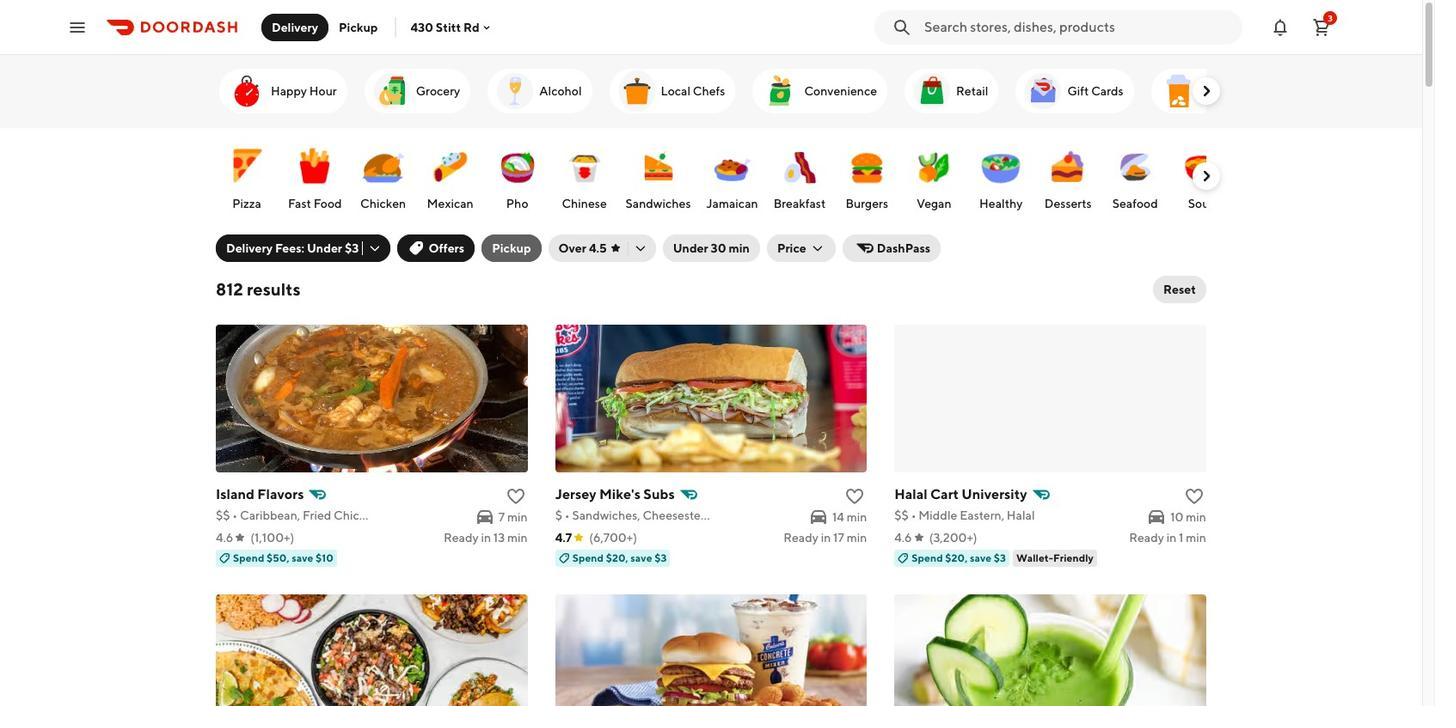 Task type: describe. For each thing, give the bounding box(es) containing it.
burgers
[[846, 197, 888, 211]]

Store search: begin typing to search for stores available on DoorDash text field
[[925, 18, 1232, 37]]

jersey mike's subs
[[555, 487, 675, 503]]

14 min
[[832, 511, 867, 525]]

min right 14
[[847, 511, 867, 525]]

under 30 min button
[[663, 235, 760, 262]]

alcohol link
[[488, 69, 592, 114]]

grocery
[[416, 84, 460, 98]]

gift cards image
[[1023, 71, 1064, 112]]

13
[[493, 531, 505, 545]]

happy hour link
[[219, 69, 347, 114]]

30
[[711, 242, 726, 255]]

gift
[[1068, 84, 1089, 98]]

happy hour
[[271, 84, 337, 98]]

local chefs link
[[609, 69, 736, 114]]

university
[[962, 487, 1027, 503]]

convenience link
[[753, 69, 888, 114]]

3 save from the left
[[970, 552, 992, 565]]

0 vertical spatial pickup
[[339, 20, 378, 34]]

health
[[1203, 84, 1240, 98]]

pho
[[506, 197, 528, 211]]

1 spend $20, save $3 from the left
[[572, 552, 667, 565]]

halal cart university
[[895, 487, 1027, 503]]

convenience
[[804, 84, 877, 98]]

• for island
[[232, 509, 238, 523]]

ready for jersey mike's subs
[[784, 531, 819, 545]]

430 stitt rd button
[[411, 20, 493, 34]]

island flavors
[[216, 487, 304, 503]]

4.7
[[555, 531, 572, 545]]

$50,
[[267, 552, 289, 565]]

friendly
[[1054, 552, 1094, 565]]

0 horizontal spatial $3
[[345, 242, 359, 255]]

14
[[832, 511, 844, 525]]

1 $20, from the left
[[606, 552, 628, 565]]

1 horizontal spatial pickup
[[492, 242, 531, 255]]

$$ • middle eastern, halal
[[895, 509, 1035, 523]]

fried
[[303, 509, 331, 523]]

$10
[[316, 552, 333, 565]]

3 spend from the left
[[912, 552, 943, 565]]

click to add this store to your saved list image for island flavors
[[505, 487, 526, 507]]

open menu image
[[67, 17, 88, 37]]

sandwiches,
[[572, 509, 640, 523]]

desserts
[[1045, 197, 1092, 211]]

under inside button
[[673, 242, 708, 255]]

happy hour image
[[226, 71, 267, 112]]

$
[[555, 509, 562, 523]]

grocery image
[[371, 71, 413, 112]]

save for flavors
[[292, 552, 313, 565]]

local chefs image
[[616, 71, 658, 112]]

• for jersey
[[565, 509, 570, 523]]

(6,700+)
[[589, 531, 637, 545]]

fees:
[[275, 242, 305, 255]]

delivery for delivery fees: under $3
[[226, 242, 273, 255]]

7
[[499, 511, 505, 525]]

price
[[777, 242, 806, 255]]

over 4.5
[[559, 242, 607, 255]]

4.5
[[589, 242, 607, 255]]

breakfast
[[774, 197, 826, 211]]

1 next button of carousel image from the top
[[1198, 83, 1215, 100]]

0 vertical spatial chicken
[[360, 197, 406, 211]]

ready for halal cart university
[[1129, 531, 1164, 545]]

local chefs
[[661, 84, 725, 98]]

3
[[1328, 12, 1333, 23]]

1 under from the left
[[307, 242, 342, 255]]

hour
[[309, 84, 337, 98]]

0 horizontal spatial pickup button
[[329, 13, 388, 41]]

seafood
[[1113, 197, 1158, 211]]

soup
[[1188, 197, 1217, 211]]

430
[[411, 20, 433, 34]]

save for mike's
[[631, 552, 652, 565]]

gift cards
[[1068, 84, 1124, 98]]

chinese
[[562, 197, 607, 211]]

stitt
[[436, 20, 461, 34]]

1 items, open order cart image
[[1312, 17, 1332, 37]]

rd
[[463, 20, 480, 34]]

middle
[[919, 509, 958, 523]]

offers
[[429, 242, 465, 255]]

cart
[[931, 487, 959, 503]]

island
[[216, 487, 255, 503]]

wallet-friendly
[[1017, 552, 1094, 565]]

dashpass
[[877, 242, 931, 255]]

in for university
[[1167, 531, 1177, 545]]

happy
[[271, 84, 307, 98]]

delivery for delivery
[[272, 20, 318, 34]]

delivery button
[[261, 13, 329, 41]]



Task type: locate. For each thing, give the bounding box(es) containing it.
$20, down '(6,700+)' at bottom left
[[606, 552, 628, 565]]

ready left 17
[[784, 531, 819, 545]]

mexican
[[427, 197, 474, 211]]

subs
[[644, 487, 675, 503]]

spend $20, save $3
[[572, 552, 667, 565], [912, 552, 1006, 565]]

2 spend from the left
[[572, 552, 604, 565]]

812
[[216, 280, 243, 299]]

pickup button down pho
[[482, 235, 541, 262]]

3 • from the left
[[911, 509, 916, 523]]

save down (3,200+)
[[970, 552, 992, 565]]

3 button
[[1305, 10, 1339, 44]]

in left 13
[[481, 531, 491, 545]]

cards
[[1092, 84, 1124, 98]]

812 results
[[216, 280, 301, 299]]

2 horizontal spatial ready
[[1129, 531, 1164, 545]]

over 4.5 button
[[548, 235, 656, 262]]

retail
[[956, 84, 989, 98]]

4.6 for halal cart university
[[895, 531, 912, 545]]

retail link
[[905, 69, 999, 114]]

1 ready from the left
[[444, 531, 479, 545]]

2 under from the left
[[673, 242, 708, 255]]

halal left 'cart'
[[895, 487, 928, 503]]

price button
[[767, 235, 836, 262]]

2 horizontal spatial save
[[970, 552, 992, 565]]

alcohol
[[539, 84, 582, 98]]

2 $20, from the left
[[945, 552, 968, 565]]

eastern,
[[960, 509, 1005, 523]]

spend
[[233, 552, 264, 565], [572, 552, 604, 565], [912, 552, 943, 565]]

4.6 for island flavors
[[216, 531, 233, 545]]

under left the 30
[[673, 242, 708, 255]]

• left middle
[[911, 509, 916, 523]]

spend $20, save $3 down (3,200+)
[[912, 552, 1006, 565]]

4.6 down island
[[216, 531, 233, 545]]

2 spend $20, save $3 from the left
[[912, 552, 1006, 565]]

convenience image
[[760, 71, 801, 112]]

delivery up happy at the left of page
[[272, 20, 318, 34]]

2 horizontal spatial in
[[1167, 531, 1177, 545]]

in left 17
[[821, 531, 831, 545]]

ready in 1 min
[[1129, 531, 1207, 545]]

chefs
[[693, 84, 725, 98]]

2 next button of carousel image from the top
[[1198, 168, 1215, 185]]

2 click to add this store to your saved list image from the left
[[845, 487, 865, 507]]

delivery left fees:
[[226, 242, 273, 255]]

click to add this store to your saved list image up 7 min
[[505, 487, 526, 507]]

ready in 13 min
[[444, 531, 528, 545]]

(3,200+)
[[929, 531, 978, 545]]

2 horizontal spatial $3
[[994, 552, 1006, 565]]

chicken right fried
[[334, 509, 379, 523]]

0 horizontal spatial save
[[292, 552, 313, 565]]

fast food
[[288, 197, 342, 211]]

1 horizontal spatial $20,
[[945, 552, 968, 565]]

offers button
[[398, 235, 475, 262]]

delivery fees: under $3
[[226, 242, 359, 255]]

0 vertical spatial delivery
[[272, 20, 318, 34]]

1 vertical spatial chicken
[[334, 509, 379, 523]]

save down '(6,700+)' at bottom left
[[631, 552, 652, 565]]

1 click to add this store to your saved list image from the left
[[505, 487, 526, 507]]

pickup button left 430
[[329, 13, 388, 41]]

spend for jersey
[[572, 552, 604, 565]]

food
[[314, 197, 342, 211]]

spend down (3,200+)
[[912, 552, 943, 565]]

2 • from the left
[[565, 509, 570, 523]]

2 horizontal spatial •
[[911, 509, 916, 523]]

0 horizontal spatial pickup
[[339, 20, 378, 34]]

delivery inside button
[[272, 20, 318, 34]]

health link
[[1151, 69, 1250, 114]]

1 4.6 from the left
[[216, 531, 233, 545]]

$20, down (3,200+)
[[945, 552, 968, 565]]

in for subs
[[821, 531, 831, 545]]

min
[[729, 242, 750, 255], [507, 511, 528, 525], [847, 511, 867, 525], [1186, 511, 1207, 525], [507, 531, 528, 545], [847, 531, 867, 545], [1186, 531, 1207, 545]]

reset
[[1164, 283, 1196, 297]]

spend down '(6,700+)' at bottom left
[[572, 552, 604, 565]]

0 horizontal spatial •
[[232, 509, 238, 523]]

0 horizontal spatial click to add this store to your saved list image
[[505, 487, 526, 507]]

caribbean,
[[240, 509, 300, 523]]

$$ for island
[[216, 509, 230, 523]]

spend for island
[[233, 552, 264, 565]]

0 vertical spatial next button of carousel image
[[1198, 83, 1215, 100]]

7 min
[[499, 511, 528, 525]]

1 horizontal spatial pickup button
[[482, 235, 541, 262]]

1 horizontal spatial ready
[[784, 531, 819, 545]]

4.6 left (3,200+)
[[895, 531, 912, 545]]

1 horizontal spatial under
[[673, 242, 708, 255]]

sandwiches
[[626, 197, 691, 211]]

0 horizontal spatial $20,
[[606, 552, 628, 565]]

2 in from the left
[[821, 531, 831, 545]]

2 horizontal spatial spend
[[912, 552, 943, 565]]

1 • from the left
[[232, 509, 238, 523]]

$$ left middle
[[895, 509, 909, 523]]

1 vertical spatial delivery
[[226, 242, 273, 255]]

pickup right delivery button at left
[[339, 20, 378, 34]]

1 horizontal spatial 4.6
[[895, 531, 912, 545]]

click to add this store to your saved list image for jersey mike's subs
[[845, 487, 865, 507]]

1 in from the left
[[481, 531, 491, 545]]

pickup down pho
[[492, 242, 531, 255]]

reset button
[[1153, 276, 1207, 304]]

cheesesteaks
[[643, 509, 719, 523]]

$3 right fees:
[[345, 242, 359, 255]]

min right the 30
[[729, 242, 750, 255]]

spend $50, save $10
[[233, 552, 333, 565]]

retail image
[[912, 71, 953, 112]]

min right '1'
[[1186, 531, 1207, 545]]

0 horizontal spatial 4.6
[[216, 531, 233, 545]]

health image
[[1158, 71, 1199, 112]]

2 4.6 from the left
[[895, 531, 912, 545]]

ready in 17 min
[[784, 531, 867, 545]]

$$ down island
[[216, 509, 230, 523]]

pickup
[[339, 20, 378, 34], [492, 242, 531, 255]]

min right 7
[[507, 511, 528, 525]]

next button of carousel image
[[1198, 83, 1215, 100], [1198, 168, 1215, 185]]

spend $20, save $3 down '(6,700+)' at bottom left
[[572, 552, 667, 565]]

pickup button
[[329, 13, 388, 41], [482, 235, 541, 262]]

$20,
[[606, 552, 628, 565], [945, 552, 968, 565]]

ready
[[444, 531, 479, 545], [784, 531, 819, 545], [1129, 531, 1164, 545]]

delivery
[[272, 20, 318, 34], [226, 242, 273, 255]]

1 vertical spatial next button of carousel image
[[1198, 168, 1215, 185]]

$3 left the wallet-
[[994, 552, 1006, 565]]

2 save from the left
[[631, 552, 652, 565]]

ready left '1'
[[1129, 531, 1164, 545]]

0 vertical spatial pickup button
[[329, 13, 388, 41]]

over
[[559, 242, 587, 255]]

0 horizontal spatial under
[[307, 242, 342, 255]]

0 vertical spatial halal
[[895, 487, 928, 503]]

save
[[292, 552, 313, 565], [631, 552, 652, 565], [970, 552, 992, 565]]

click to add this store to your saved list image
[[505, 487, 526, 507], [845, 487, 865, 507]]

0 horizontal spatial halal
[[895, 487, 928, 503]]

min right 13
[[507, 531, 528, 545]]

1 $$ from the left
[[216, 509, 230, 523]]

$ • sandwiches, cheesesteaks
[[555, 509, 719, 523]]

1 save from the left
[[292, 552, 313, 565]]

save left $10
[[292, 552, 313, 565]]

$3 down cheesesteaks
[[655, 552, 667, 565]]

jersey
[[555, 487, 597, 503]]

$$ for halal
[[895, 509, 909, 523]]

notification bell image
[[1270, 17, 1291, 37]]

under right fees:
[[307, 242, 342, 255]]

flavors
[[257, 487, 304, 503]]

0 horizontal spatial spend $20, save $3
[[572, 552, 667, 565]]

2 ready from the left
[[784, 531, 819, 545]]

0 horizontal spatial $$
[[216, 509, 230, 523]]

spend left $50,
[[233, 552, 264, 565]]

1 vertical spatial pickup button
[[482, 235, 541, 262]]

1
[[1179, 531, 1184, 545]]

halal down the university
[[1007, 509, 1035, 523]]

min right 17
[[847, 531, 867, 545]]

1 horizontal spatial $$
[[895, 509, 909, 523]]

1 horizontal spatial save
[[631, 552, 652, 565]]

wallet-
[[1017, 552, 1054, 565]]

• right $
[[565, 509, 570, 523]]

(1,100+)
[[251, 531, 294, 545]]

• for halal
[[911, 509, 916, 523]]

3 in from the left
[[1167, 531, 1177, 545]]

under
[[307, 242, 342, 255], [673, 242, 708, 255]]

alcohol image
[[495, 71, 536, 112]]

ready left 13
[[444, 531, 479, 545]]

1 horizontal spatial •
[[565, 509, 570, 523]]

1 horizontal spatial halal
[[1007, 509, 1035, 523]]

0 horizontal spatial spend
[[233, 552, 264, 565]]

0 horizontal spatial ready
[[444, 531, 479, 545]]

1 horizontal spatial spend
[[572, 552, 604, 565]]

chicken
[[360, 197, 406, 211], [334, 509, 379, 523]]

grocery link
[[364, 69, 471, 114]]

min inside button
[[729, 242, 750, 255]]

10
[[1171, 511, 1184, 525]]

in left '1'
[[1167, 531, 1177, 545]]

0 horizontal spatial in
[[481, 531, 491, 545]]

chicken right food
[[360, 197, 406, 211]]

17
[[833, 531, 844, 545]]

jamaican
[[706, 197, 758, 211]]

1 spend from the left
[[233, 552, 264, 565]]

vegan
[[917, 197, 952, 211]]

2 $$ from the left
[[895, 509, 909, 523]]

430 stitt rd
[[411, 20, 480, 34]]

dashpass button
[[843, 235, 941, 262]]

click to add this store to your saved list image
[[1184, 487, 1205, 507]]

fast
[[288, 197, 311, 211]]

10 min
[[1171, 511, 1207, 525]]

1 horizontal spatial spend $20, save $3
[[912, 552, 1006, 565]]

gift cards link
[[1016, 69, 1134, 114]]

under 30 min
[[673, 242, 750, 255]]

$$ • caribbean, fried chicken
[[216, 509, 379, 523]]

1 horizontal spatial click to add this store to your saved list image
[[845, 487, 865, 507]]

•
[[232, 509, 238, 523], [565, 509, 570, 523], [911, 509, 916, 523]]

1 vertical spatial halal
[[1007, 509, 1035, 523]]

3 ready from the left
[[1129, 531, 1164, 545]]

local
[[661, 84, 691, 98]]

1 horizontal spatial in
[[821, 531, 831, 545]]

ready for island flavors
[[444, 531, 479, 545]]

click to add this store to your saved list image up the 14 min
[[845, 487, 865, 507]]

1 horizontal spatial $3
[[655, 552, 667, 565]]

1 vertical spatial pickup
[[492, 242, 531, 255]]

min right 10
[[1186, 511, 1207, 525]]

pizza
[[232, 197, 261, 211]]

• down island
[[232, 509, 238, 523]]

in
[[481, 531, 491, 545], [821, 531, 831, 545], [1167, 531, 1177, 545]]

results
[[247, 280, 301, 299]]

mike's
[[599, 487, 641, 503]]

healthy
[[980, 197, 1023, 211]]



Task type: vqa. For each thing, say whether or not it's contained in the screenshot.
topmost heading
no



